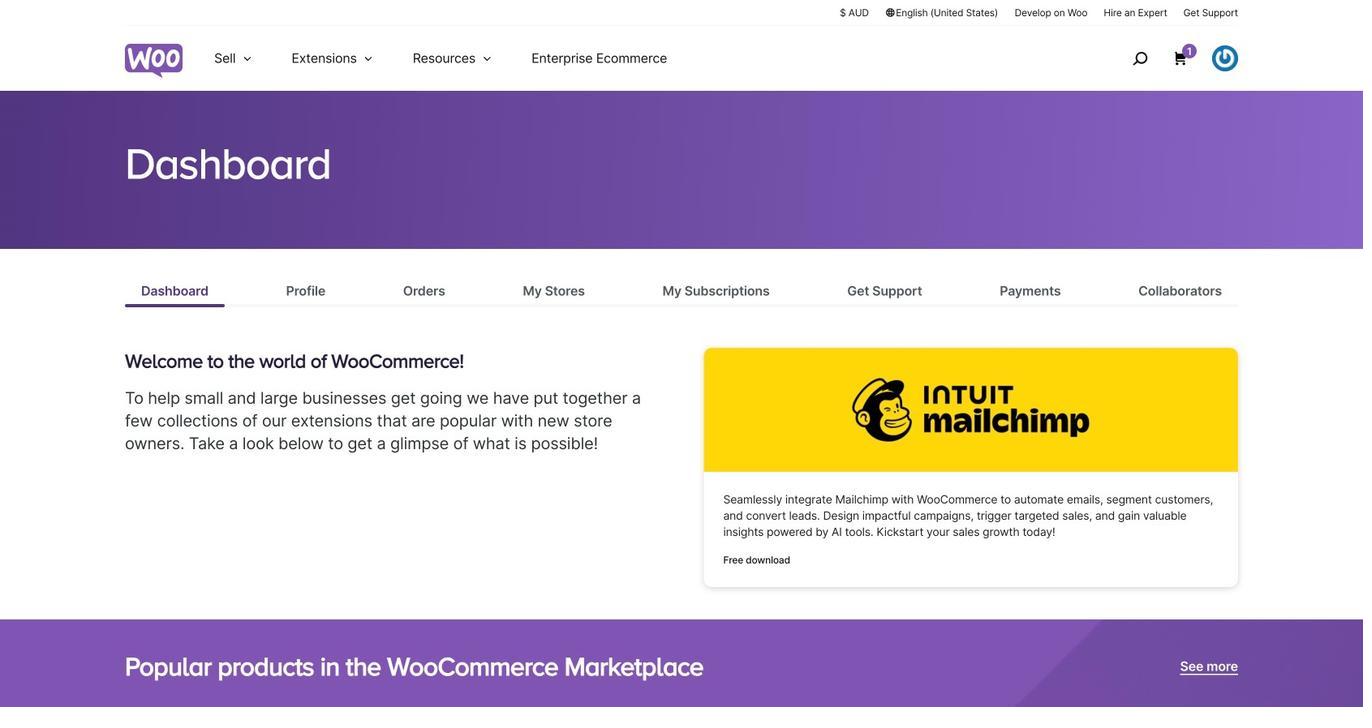 Task type: describe. For each thing, give the bounding box(es) containing it.
search image
[[1127, 45, 1153, 71]]

open account menu image
[[1213, 45, 1239, 71]]

service navigation menu element
[[1098, 32, 1239, 85]]



Task type: vqa. For each thing, say whether or not it's contained in the screenshot.
Open account menu image
yes



